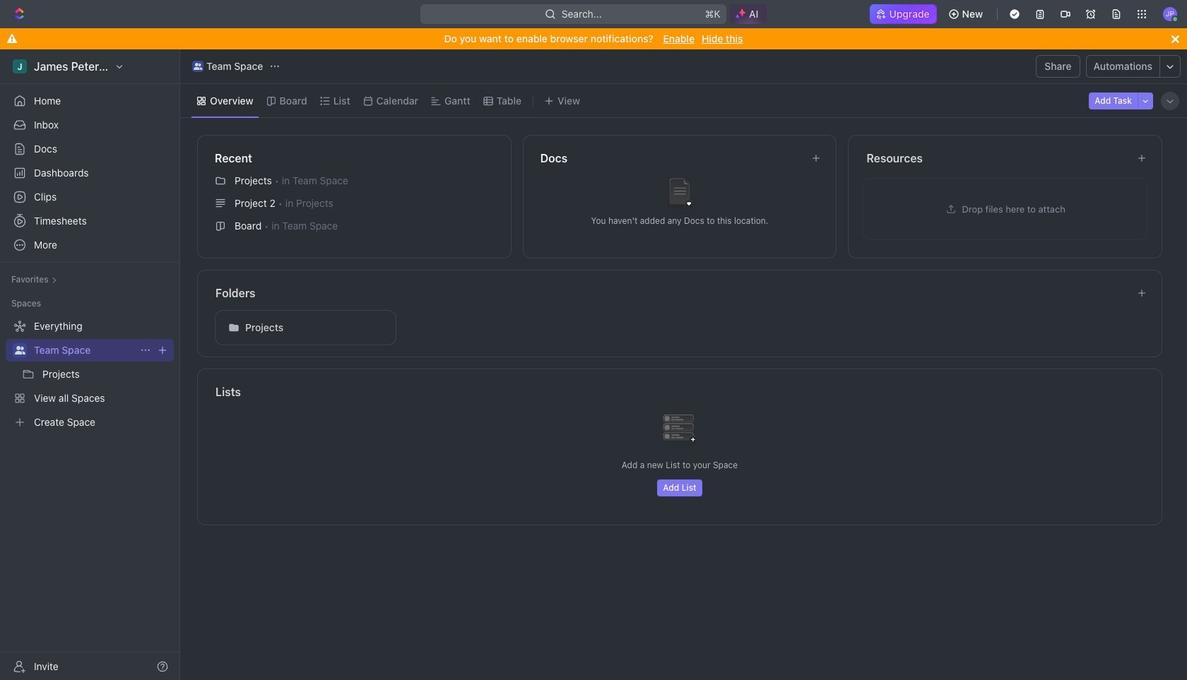 Task type: locate. For each thing, give the bounding box(es) containing it.
user group image
[[193, 63, 202, 70], [14, 346, 25, 355]]

tree inside sidebar navigation
[[6, 315, 174, 434]]

1 vertical spatial user group image
[[14, 346, 25, 355]]

tree
[[6, 315, 174, 434]]

no lists icon. image
[[651, 403, 708, 460]]

0 horizontal spatial user group image
[[14, 346, 25, 355]]

0 vertical spatial user group image
[[193, 63, 202, 70]]

1 horizontal spatial user group image
[[193, 63, 202, 70]]



Task type: vqa. For each thing, say whether or not it's contained in the screenshot.
Jacob Simon's Workspace, , element
no



Task type: describe. For each thing, give the bounding box(es) containing it.
user group image inside sidebar navigation
[[14, 346, 25, 355]]

no most used docs image
[[651, 167, 708, 224]]

james peterson's workspace, , element
[[13, 59, 27, 73]]

sidebar navigation
[[0, 49, 183, 680]]



